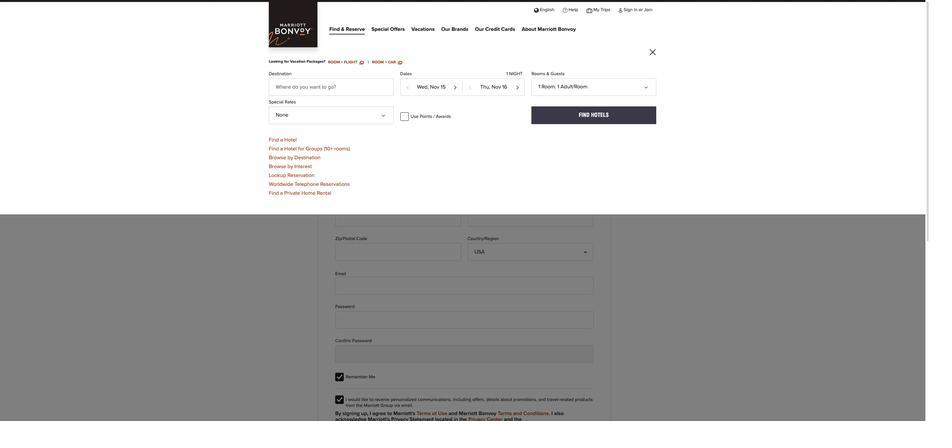 Task type: describe. For each thing, give the bounding box(es) containing it.
find & reserve link
[[330, 25, 365, 34]]

flight
[[344, 61, 358, 65]]

related
[[560, 398, 574, 402]]

up,
[[361, 411, 369, 417]]

/
[[434, 115, 435, 119]]

details
[[486, 398, 500, 402]]

my
[[594, 7, 600, 12]]

i would like to receive personalized communications, including offers, details about promotions, and travel-related products from the marriott group via email.
[[346, 398, 593, 408]]

special rates
[[269, 100, 296, 105]]

worldwide
[[269, 182, 293, 187]]

to for signing
[[388, 411, 392, 417]]

account image
[[619, 7, 623, 12]]

code
[[357, 237, 368, 242]]

our for our credit cards
[[475, 27, 484, 32]]

next check-in dates image
[[454, 83, 457, 93]]

by for interest
[[288, 164, 293, 169]]

by for destination
[[288, 155, 293, 160]]

a for find a hotel for groups (10+ rooms)
[[280, 146, 283, 152]]

member?
[[356, 184, 378, 189]]

become a member it's free to join!
[[269, 68, 377, 100]]

1 horizontal spatial bonvoy
[[558, 27, 576, 32]]

conditions
[[524, 411, 549, 417]]

credit
[[486, 27, 500, 32]]

signing
[[343, 411, 360, 417]]

hotel for find a hotel for groups (10+ rooms)
[[285, 146, 297, 152]]

rooms & guests
[[532, 72, 565, 76]]

(10+
[[324, 146, 333, 152]]

find for find hotels
[[579, 112, 590, 119]]

zip/postal code
[[335, 237, 368, 242]]

dates
[[400, 72, 412, 76]]

1 horizontal spatial and
[[514, 411, 522, 417]]

home
[[302, 191, 316, 196]]

password
[[335, 305, 355, 309]]

it's
[[269, 87, 281, 100]]

none
[[276, 113, 289, 118]]

night
[[509, 72, 523, 76]]

hotel for find a hotel
[[285, 137, 297, 143]]

my trips
[[594, 7, 611, 12]]

about
[[501, 398, 512, 402]]

receive
[[375, 398, 390, 402]]

special offers link
[[372, 25, 405, 34]]

2 vertical spatial marriott
[[459, 411, 478, 417]]

of
[[432, 411, 437, 417]]

groups
[[306, 146, 323, 152]]

promotions,
[[514, 398, 538, 402]]

lookup
[[269, 173, 286, 178]]

/room
[[573, 84, 588, 90]]

member
[[329, 68, 377, 85]]

find a hotel
[[269, 137, 297, 143]]

from
[[346, 404, 355, 408]]

find for find a hotel for groups (10+ rooms)
[[269, 146, 279, 152]]

email
[[335, 272, 346, 277]]

rooms
[[532, 72, 546, 76]]

help
[[569, 7, 579, 12]]

interest
[[295, 164, 312, 169]]

communications,
[[418, 398, 452, 402]]

vacations link
[[412, 25, 435, 34]]

help image
[[563, 7, 568, 12]]

find hotels
[[579, 112, 609, 119]]

confirm password
[[335, 339, 372, 344]]

browse by interest link
[[269, 161, 312, 169]]

products
[[575, 398, 593, 402]]

offers,
[[473, 398, 485, 402]]

cards
[[502, 27, 516, 32]]

remember me
[[346, 375, 376, 380]]

our brands link
[[442, 25, 469, 34]]

suitcase image
[[587, 7, 593, 12]]

none link
[[269, 107, 394, 124]]

right image for "required field first name" text field
[[449, 215, 455, 220]]

to for a
[[303, 87, 311, 100]]

terms and conditions link
[[498, 411, 549, 417]]

sign in or join link
[[615, 2, 657, 17]]

would
[[348, 398, 360, 402]]

looking for vacation packages?
[[269, 60, 326, 64]]

sign in or join
[[624, 7, 653, 12]]

looking
[[269, 60, 283, 64]]

special for special offers
[[372, 27, 389, 32]]

right image for the last name text field
[[582, 215, 587, 220]]

1 room : 1 adult /room
[[539, 84, 588, 90]]

already
[[332, 184, 350, 189]]

a for find a private home rental
[[280, 191, 283, 196]]

password
[[353, 339, 372, 344]]

trips
[[601, 7, 611, 12]]

join!
[[313, 87, 332, 100]]

reservations
[[320, 182, 350, 187]]

adult
[[561, 84, 573, 90]]

:
[[555, 84, 556, 90]]

2 horizontal spatial room
[[542, 84, 555, 90]]

telephone
[[295, 182, 319, 187]]

marriott inside 'i would like to receive personalized communications, including offers, details about promotions, and travel-related products from the marriott group via email.'
[[364, 404, 380, 408]]

travel-
[[548, 398, 560, 402]]

or
[[639, 7, 643, 12]]

find for find & reserve
[[330, 27, 340, 32]]

1 horizontal spatial i
[[370, 411, 371, 417]]

room for room + car
[[372, 61, 384, 65]]

in
[[454, 417, 458, 422]]

1 vertical spatial for
[[298, 146, 305, 152]]

room + flight
[[328, 61, 359, 65]]

1 for 1 night
[[507, 72, 508, 76]]

i inside 'i would like to receive personalized communications, including offers, details about promotions, and travel-related products from the marriott group via email.'
[[346, 398, 347, 402]]

0 horizontal spatial and
[[449, 411, 458, 417]]

acknowledge
[[335, 417, 367, 422]]

remember
[[346, 375, 368, 380]]

private
[[285, 191, 300, 196]]

located
[[435, 417, 453, 422]]

.
[[549, 411, 550, 417]]

arrow down image
[[646, 83, 651, 88]]



Task type: vqa. For each thing, say whether or not it's contained in the screenshot.
marriott bonvoy™ credit cards image
no



Task type: locate. For each thing, give the bounding box(es) containing it.
& for guests
[[547, 72, 550, 76]]

the inside . i also acknowledge marriott's privacy statement located in the
[[460, 417, 467, 422]]

find down the worldwide
[[269, 191, 279, 196]]

2 horizontal spatial marriott
[[538, 27, 557, 32]]

destination down looking
[[269, 72, 292, 76]]

find down none
[[269, 137, 279, 143]]

find down find a hotel
[[269, 146, 279, 152]]

vacation
[[290, 60, 306, 64]]

our for our brands
[[442, 27, 451, 32]]

0 horizontal spatial marriott's
[[368, 417, 390, 422]]

the inside 'i would like to receive personalized communications, including offers, details about promotions, and travel-related products from the marriott group via email.'
[[356, 404, 363, 408]]

reservation
[[288, 173, 315, 178]]

rental
[[317, 191, 331, 196]]

my trips link
[[583, 2, 615, 17]]

1 vertical spatial marriott's
[[368, 417, 390, 422]]

by
[[288, 155, 293, 160], [288, 164, 293, 169]]

in
[[634, 7, 638, 12]]

and up in
[[449, 411, 458, 417]]

1 horizontal spatial destination
[[295, 155, 321, 160]]

0 horizontal spatial to
[[303, 87, 311, 100]]

0 horizontal spatial special
[[269, 100, 284, 105]]

confirm
[[335, 339, 351, 344]]

1 horizontal spatial the
[[460, 417, 467, 422]]

+ for flight
[[341, 61, 343, 65]]

1 vertical spatial special
[[269, 100, 284, 105]]

1 vertical spatial destination
[[295, 155, 321, 160]]

1 horizontal spatial 1
[[539, 84, 541, 90]]

1 vertical spatial hotel
[[285, 146, 297, 152]]

0 vertical spatial the
[[356, 404, 363, 408]]

find a private home rental link
[[269, 187, 331, 196]]

1 by from the top
[[288, 155, 293, 160]]

2 by from the top
[[288, 164, 293, 169]]

browse up browse by interest link
[[269, 155, 286, 160]]

1 horizontal spatial use
[[438, 411, 448, 417]]

i right .
[[552, 411, 553, 417]]

and left the travel-
[[539, 398, 546, 402]]

browse for browse by interest
[[269, 164, 286, 169]]

globe image
[[534, 7, 539, 12]]

the down would
[[356, 404, 363, 408]]

Check-out text field
[[463, 79, 525, 96]]

find
[[330, 27, 340, 32], [579, 112, 590, 119], [269, 137, 279, 143], [269, 146, 279, 152], [269, 191, 279, 196]]

Zip/Postal code text field
[[335, 243, 461, 261]]

arrow down image
[[383, 111, 388, 116]]

browse for browse by destination
[[269, 155, 286, 160]]

0 horizontal spatial marriott
[[364, 404, 380, 408]]

like
[[362, 398, 369, 402]]

1
[[507, 72, 508, 76], [539, 84, 541, 90], [558, 84, 560, 90]]

become
[[269, 68, 315, 85]]

& right rooms
[[547, 72, 550, 76]]

marriott down 'i would like to receive personalized communications, including offers, details about promotions, and travel-related products from the marriott group via email.'
[[459, 411, 478, 417]]

room left flight on the top of page
[[328, 61, 340, 65]]

use left points
[[411, 115, 419, 119]]

2 horizontal spatial to
[[388, 411, 392, 417]]

a up browse by destination link
[[280, 137, 283, 143]]

by up browse by interest link
[[288, 155, 293, 160]]

& left reserve
[[341, 27, 345, 32]]

1 horizontal spatial marriott
[[459, 411, 478, 417]]

to right like
[[370, 398, 374, 402]]

0 horizontal spatial &
[[341, 27, 345, 32]]

use up located
[[438, 411, 448, 417]]

to inside become a member it's free to join!
[[303, 87, 311, 100]]

browse by destination link
[[269, 152, 321, 160]]

our credit cards
[[475, 27, 516, 32]]

a inside become a member it's free to join!
[[319, 68, 326, 85]]

rooms)
[[334, 146, 350, 152]]

1 vertical spatial by
[[288, 164, 293, 169]]

+
[[341, 61, 343, 65], [385, 61, 387, 65]]

0 horizontal spatial right image
[[449, 215, 455, 220]]

1 down rooms
[[539, 84, 541, 90]]

bonvoy down details
[[479, 411, 497, 417]]

1 horizontal spatial right image
[[582, 215, 587, 220]]

1 horizontal spatial +
[[385, 61, 387, 65]]

usa
[[475, 250, 485, 255]]

1 horizontal spatial room
[[372, 61, 384, 65]]

2 vertical spatial to
[[388, 411, 392, 417]]

2 terms from the left
[[498, 411, 512, 417]]

1 right image from the left
[[449, 215, 455, 220]]

Destination text field
[[269, 78, 394, 96]]

also
[[554, 411, 564, 417]]

0 vertical spatial by
[[288, 155, 293, 160]]

and
[[539, 398, 546, 402], [449, 411, 458, 417], [514, 411, 522, 417]]

0 vertical spatial browse
[[269, 155, 286, 160]]

Check-in text field
[[401, 79, 463, 96]]

+ left car
[[385, 61, 387, 65]]

2 horizontal spatial and
[[539, 398, 546, 402]]

lookup reservation link
[[269, 170, 315, 178]]

+ left flight on the top of page
[[341, 61, 343, 65]]

0 vertical spatial marriott's
[[394, 411, 416, 417]]

1 our from the left
[[442, 27, 451, 32]]

and down promotions, on the right
[[514, 411, 522, 417]]

0 vertical spatial special
[[372, 27, 389, 32]]

for right looking
[[284, 60, 289, 64]]

special
[[372, 27, 389, 32], [269, 100, 284, 105]]

a for find a hotel
[[280, 137, 283, 143]]

room for room + flight
[[328, 61, 340, 65]]

our left brands
[[442, 27, 451, 32]]

+ for car
[[385, 61, 387, 65]]

0 horizontal spatial bonvoy
[[479, 411, 497, 417]]

about
[[522, 27, 537, 32]]

0 vertical spatial to
[[303, 87, 311, 100]]

0 horizontal spatial 1
[[507, 72, 508, 76]]

to inside 'i would like to receive personalized communications, including offers, details about promotions, and travel-related products from the marriott group via email.'
[[370, 398, 374, 402]]

special for special rates
[[269, 100, 284, 105]]

i
[[346, 398, 347, 402], [370, 411, 371, 417], [552, 411, 553, 417]]

1 hotel from the top
[[285, 137, 297, 143]]

a for already a member?
[[352, 184, 354, 189]]

opens in a new browser window. image
[[398, 61, 402, 65]]

agree
[[373, 411, 386, 417]]

Confirm password password field
[[335, 346, 594, 363]]

by up lookup reservation link
[[288, 164, 293, 169]]

help link
[[559, 2, 583, 17]]

marriott
[[538, 27, 557, 32], [364, 404, 380, 408], [459, 411, 478, 417]]

0 horizontal spatial destination
[[269, 72, 292, 76]]

personalized
[[391, 398, 417, 402]]

marriott's inside . i also acknowledge marriott's privacy statement located in the
[[368, 417, 390, 422]]

browse by interest
[[269, 164, 312, 169]]

Email text field
[[335, 277, 594, 295]]

find a hotel for groups (10+ rooms)
[[269, 146, 350, 152]]

marriott's down agree
[[368, 417, 390, 422]]

2 horizontal spatial 1
[[558, 84, 560, 90]]

1 left night
[[507, 72, 508, 76]]

1 horizontal spatial &
[[547, 72, 550, 76]]

1 horizontal spatial to
[[370, 398, 374, 402]]

room inside "link"
[[328, 61, 340, 65]]

browse by destination
[[269, 155, 321, 160]]

find left the hotels
[[579, 112, 590, 119]]

1 horizontal spatial terms
[[498, 411, 512, 417]]

by signing up, i agree to marriott's terms of use and marriott bonvoy terms and conditions
[[335, 411, 549, 417]]

room + flight link
[[328, 60, 364, 65]]

privacy
[[392, 417, 409, 422]]

|
[[368, 61, 369, 65]]

. i also acknowledge marriott's privacy statement located in the
[[335, 411, 564, 422]]

about marriott bonvoy
[[522, 27, 576, 32]]

awards
[[436, 115, 451, 119]]

marriott right about
[[538, 27, 557, 32]]

0 vertical spatial use
[[411, 115, 419, 119]]

2 right image from the left
[[582, 215, 587, 220]]

join
[[644, 7, 653, 12]]

to down group
[[388, 411, 392, 417]]

a down find a hotel
[[280, 146, 283, 152]]

Last Name text field
[[468, 209, 594, 227]]

First Name text field
[[335, 209, 461, 227]]

room down rooms & guests
[[542, 84, 555, 90]]

1 horizontal spatial special
[[372, 27, 389, 32]]

2 hotel from the top
[[285, 146, 297, 152]]

statement
[[410, 417, 434, 422]]

2 our from the left
[[475, 27, 484, 32]]

our
[[442, 27, 451, 32], [475, 27, 484, 32]]

a down packages?
[[319, 68, 326, 85]]

1 for 1 room : 1 adult /room
[[539, 84, 541, 90]]

opens in a new browser window. image
[[360, 61, 364, 65]]

bonvoy
[[558, 27, 576, 32], [479, 411, 497, 417]]

english
[[540, 7, 555, 12]]

1 + from the left
[[341, 61, 343, 65]]

a inside find a hotel for groups (10+ rooms) link
[[280, 146, 283, 152]]

reserve
[[346, 27, 365, 32]]

country/region
[[468, 237, 499, 242]]

i right up,
[[370, 411, 371, 417]]

room + car
[[372, 61, 397, 65]]

+ inside "link"
[[341, 61, 343, 65]]

1 vertical spatial &
[[547, 72, 550, 76]]

browse
[[269, 155, 286, 160], [269, 164, 286, 169]]

0 horizontal spatial terms
[[417, 411, 431, 417]]

vacations
[[412, 27, 435, 32]]

right image
[[449, 215, 455, 220], [582, 215, 587, 220]]

brands
[[452, 27, 469, 32]]

0 vertical spatial for
[[284, 60, 289, 64]]

our credit cards link
[[475, 25, 516, 34]]

0 vertical spatial destination
[[269, 72, 292, 76]]

0 horizontal spatial +
[[341, 61, 343, 65]]

Password password field
[[335, 311, 594, 329]]

1 vertical spatial bonvoy
[[479, 411, 497, 417]]

and inside 'i would like to receive personalized communications, including offers, details about promotions, and travel-related products from the marriott group via email.'
[[539, 398, 546, 402]]

lookup reservation
[[269, 173, 315, 178]]

free
[[284, 87, 300, 100]]

a right already
[[352, 184, 354, 189]]

browse up lookup
[[269, 164, 286, 169]]

special left offers
[[372, 27, 389, 32]]

0 vertical spatial hotel
[[285, 137, 297, 143]]

hotel
[[285, 137, 297, 143], [285, 146, 297, 152]]

2 horizontal spatial i
[[552, 411, 553, 417]]

find for find a private home rental
[[269, 191, 279, 196]]

1 night
[[507, 72, 523, 76]]

a inside find a private home rental link
[[280, 191, 283, 196]]

1 right :
[[558, 84, 560, 90]]

1 vertical spatial marriott
[[364, 404, 380, 408]]

find hotels button
[[532, 107, 657, 124]]

a down the worldwide
[[280, 191, 283, 196]]

marriott's up privacy
[[394, 411, 416, 417]]

hotels
[[592, 112, 609, 119]]

room + car link
[[372, 60, 402, 65]]

i up from
[[346, 398, 347, 402]]

room right |
[[372, 61, 384, 65]]

1 browse from the top
[[269, 155, 286, 160]]

terms up statement
[[417, 411, 431, 417]]

0 horizontal spatial our
[[442, 27, 451, 32]]

2 + from the left
[[385, 61, 387, 65]]

to right free
[[303, 87, 311, 100]]

1 vertical spatial browse
[[269, 164, 286, 169]]

0 vertical spatial marriott
[[538, 27, 557, 32]]

special down it's
[[269, 100, 284, 105]]

1 horizontal spatial our
[[475, 27, 484, 32]]

1 vertical spatial the
[[460, 417, 467, 422]]

0 horizontal spatial i
[[346, 398, 347, 402]]

terms down 'about'
[[498, 411, 512, 417]]

find left reserve
[[330, 27, 340, 32]]

worldwide telephone reservations link
[[269, 178, 350, 187]]

executive premiere suite balcony at the grosvenor house, luxury collection hotel, dubai image
[[0, 0, 926, 238]]

special offers
[[372, 27, 405, 32]]

1 horizontal spatial marriott's
[[394, 411, 416, 417]]

a for become a member it's free to join!
[[319, 68, 326, 85]]

1 vertical spatial use
[[438, 411, 448, 417]]

0 vertical spatial bonvoy
[[558, 27, 576, 32]]

marriott down like
[[364, 404, 380, 408]]

sign
[[624, 7, 633, 12]]

the
[[356, 404, 363, 408], [460, 417, 467, 422]]

find for find a hotel
[[269, 137, 279, 143]]

destination down find a hotel for groups (10+ rooms)
[[295, 155, 321, 160]]

a inside find a hotel link
[[280, 137, 283, 143]]

use
[[411, 115, 419, 119], [438, 411, 448, 417]]

1 terms from the left
[[417, 411, 431, 417]]

& for reserve
[[341, 27, 345, 32]]

0 vertical spatial &
[[341, 27, 345, 32]]

next check-out dates image
[[516, 83, 520, 93]]

0 horizontal spatial use
[[411, 115, 419, 119]]

1 horizontal spatial for
[[298, 146, 305, 152]]

bonvoy down the help image
[[558, 27, 576, 32]]

i inside . i also acknowledge marriott's privacy statement located in the
[[552, 411, 553, 417]]

find & reserve
[[330, 27, 365, 32]]

1 vertical spatial to
[[370, 398, 374, 402]]

about marriott bonvoy link
[[522, 25, 576, 34]]

english link
[[530, 2, 559, 17]]

our brands
[[442, 27, 469, 32]]

2 browse from the top
[[269, 164, 286, 169]]

our left credit
[[475, 27, 484, 32]]

by
[[335, 411, 342, 417]]

find inside button
[[579, 112, 590, 119]]

0 horizontal spatial the
[[356, 404, 363, 408]]

0 horizontal spatial for
[[284, 60, 289, 64]]

0 horizontal spatial room
[[328, 61, 340, 65]]

offers
[[390, 27, 405, 32]]

me
[[369, 375, 376, 380]]

for up browse by destination link
[[298, 146, 305, 152]]

the right in
[[460, 417, 467, 422]]

zip/postal
[[335, 237, 355, 242]]

points
[[420, 115, 432, 119]]



